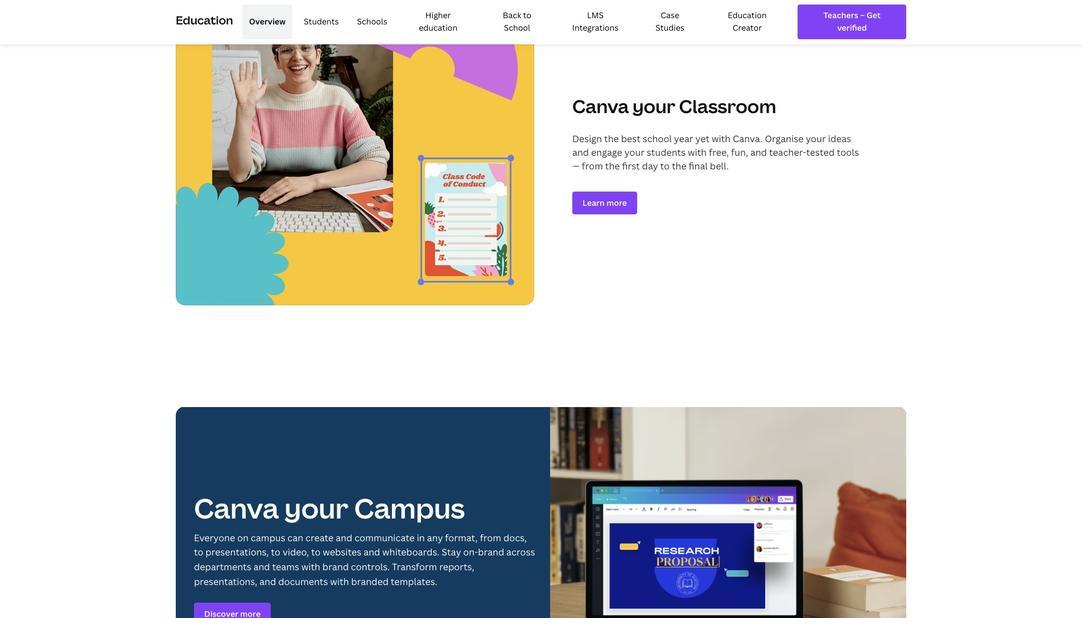 Task type: locate. For each thing, give the bounding box(es) containing it.
canva
[[573, 94, 629, 119], [194, 490, 279, 527]]

to down students
[[661, 160, 670, 173]]

communicate
[[355, 532, 415, 545]]

day
[[643, 160, 659, 173]]

with
[[712, 133, 731, 145], [688, 146, 707, 159], [302, 561, 321, 574], [330, 576, 349, 588]]

0 vertical spatial from
[[582, 160, 603, 173]]

0 horizontal spatial from
[[480, 532, 502, 545]]

menu bar containing higher education
[[238, 5, 789, 39]]

0 horizontal spatial canva
[[194, 490, 279, 527]]

stay
[[442, 547, 461, 559]]

overview
[[249, 16, 286, 27]]

education for education creator
[[728, 10, 767, 20]]

in
[[417, 532, 425, 545]]

0 vertical spatial canva
[[573, 94, 629, 119]]

0 vertical spatial presentations,
[[206, 547, 269, 559]]

brand down websites
[[323, 561, 349, 574]]

create
[[306, 532, 334, 545]]

everyone
[[194, 532, 235, 545]]

the down "engage"
[[606, 160, 620, 173]]

students
[[304, 16, 339, 27]]

studies
[[656, 22, 685, 33]]

presentations,
[[206, 547, 269, 559], [194, 576, 257, 588]]

back to school link
[[483, 5, 552, 39]]

and down teams
[[260, 576, 276, 588]]

0 horizontal spatial brand
[[323, 561, 349, 574]]

higher education link
[[399, 5, 478, 39]]

and up —
[[573, 146, 589, 159]]

presentations, down on on the bottom
[[206, 547, 269, 559]]

education inside "link"
[[728, 10, 767, 20]]

tools
[[837, 146, 860, 159]]

education creator link
[[706, 5, 789, 39]]

with up free,
[[712, 133, 731, 145]]

free,
[[709, 146, 729, 159]]

creator
[[733, 22, 762, 33]]

first
[[622, 160, 640, 173]]

canva up design
[[573, 94, 629, 119]]

students
[[647, 146, 686, 159]]

1 vertical spatial canva
[[194, 490, 279, 527]]

whiteboards.
[[383, 547, 440, 559]]

1 vertical spatial brand
[[323, 561, 349, 574]]

engage
[[592, 146, 623, 159]]

to right back
[[523, 10, 532, 20]]

lms integrations link
[[557, 5, 635, 39]]

from right —
[[582, 160, 603, 173]]

your up create
[[285, 490, 349, 527]]

to inside the design the best school year yet with canva. organise your ideas and engage your students with free, fun, and teacher-tested tools — from the first day to the final bell.
[[661, 160, 670, 173]]

can
[[288, 532, 304, 545]]

0 horizontal spatial education
[[176, 13, 233, 28]]

the up "engage"
[[605, 133, 619, 145]]

yet
[[696, 133, 710, 145]]

from
[[582, 160, 603, 173], [480, 532, 502, 545]]

schools
[[357, 16, 388, 27]]

your
[[633, 94, 676, 119], [806, 133, 826, 145], [625, 146, 645, 159], [285, 490, 349, 527]]

school
[[504, 22, 531, 33]]

reports,
[[440, 561, 475, 574]]

1 horizontal spatial education
[[728, 10, 767, 20]]

across
[[507, 547, 535, 559]]

with up "final"
[[688, 146, 707, 159]]

teams
[[272, 561, 299, 574]]

list of some integrations canva works with image
[[176, 4, 535, 306]]

teacher-
[[770, 146, 807, 159]]

branded
[[351, 576, 389, 588]]

brand
[[478, 547, 505, 559], [323, 561, 349, 574]]

1 horizontal spatial from
[[582, 160, 603, 173]]

design
[[573, 133, 602, 145]]

on
[[237, 532, 249, 545]]

video,
[[283, 547, 309, 559]]

canva up on on the bottom
[[194, 490, 279, 527]]

and
[[573, 146, 589, 159], [751, 146, 768, 159], [336, 532, 353, 545], [364, 547, 380, 559], [254, 561, 270, 574], [260, 576, 276, 588]]

from inside canva your campus everyone on campus can create and communicate in any format, from docs, to presentations, to video, to websites and whiteboards. stay on-brand across departments and teams with brand controls. transform reports, presentations, and documents with branded templates.
[[480, 532, 502, 545]]

menu bar
[[238, 5, 789, 39]]

higher
[[426, 10, 451, 20]]

transform
[[392, 561, 437, 574]]

to inside back to school
[[523, 10, 532, 20]]

education
[[419, 22, 458, 33]]

canva for campus
[[194, 490, 279, 527]]

from left docs,
[[480, 532, 502, 545]]

education
[[728, 10, 767, 20], [176, 13, 233, 28]]

your up school
[[633, 94, 676, 119]]

back
[[503, 10, 522, 20]]

brand down docs,
[[478, 547, 505, 559]]

1 horizontal spatial canva
[[573, 94, 629, 119]]

and down the "canva."
[[751, 146, 768, 159]]

0 vertical spatial brand
[[478, 547, 505, 559]]

canva inside canva your campus everyone on campus can create and communicate in any format, from docs, to presentations, to video, to websites and whiteboards. stay on-brand across departments and teams with brand controls. transform reports, presentations, and documents with branded templates.
[[194, 490, 279, 527]]

to down create
[[311, 547, 321, 559]]

presentations, down departments
[[194, 576, 257, 588]]

format,
[[445, 532, 478, 545]]

to
[[523, 10, 532, 20], [661, 160, 670, 173], [194, 547, 203, 559], [271, 547, 281, 559], [311, 547, 321, 559]]

to down campus
[[271, 547, 281, 559]]

1 vertical spatial from
[[480, 532, 502, 545]]

with down websites
[[330, 576, 349, 588]]

the
[[605, 133, 619, 145], [606, 160, 620, 173], [672, 160, 687, 173]]

year
[[675, 133, 694, 145]]

docs,
[[504, 532, 527, 545]]

your up tested at the top right of the page
[[806, 133, 826, 145]]

your inside canva your campus everyone on campus can create and communicate in any format, from docs, to presentations, to video, to websites and whiteboards. stay on-brand across departments and teams with brand controls. transform reports, presentations, and documents with branded templates.
[[285, 490, 349, 527]]

case
[[661, 10, 680, 20]]

teachers – get verified image
[[809, 9, 897, 35]]

to down the everyone
[[194, 547, 203, 559]]

education creator
[[728, 10, 767, 33]]

lms integrations
[[573, 10, 619, 33]]



Task type: describe. For each thing, give the bounding box(es) containing it.
case studies link
[[639, 5, 702, 39]]

overview link
[[242, 5, 293, 39]]

on-
[[464, 547, 478, 559]]

and up controls.
[[364, 547, 380, 559]]

canva for classroom
[[573, 94, 629, 119]]

from inside the design the best school year yet with canva. organise your ideas and engage your students with free, fun, and teacher-tested tools — from the first day to the final bell.
[[582, 160, 603, 173]]

education for education
[[176, 13, 233, 28]]

1 horizontal spatial brand
[[478, 547, 505, 559]]

and up websites
[[336, 532, 353, 545]]

campus
[[251, 532, 285, 545]]

final
[[689, 160, 708, 173]]

higher education
[[419, 10, 458, 33]]

lms
[[588, 10, 604, 20]]

school
[[643, 133, 672, 145]]

canva your classroom
[[573, 94, 777, 119]]

documents
[[278, 576, 328, 588]]

fun,
[[732, 146, 749, 159]]

with up documents
[[302, 561, 321, 574]]

controls.
[[351, 561, 390, 574]]

back to school
[[503, 10, 532, 33]]

the down students
[[672, 160, 687, 173]]

canva.
[[733, 133, 763, 145]]

students link
[[297, 5, 346, 39]]

ideas
[[829, 133, 852, 145]]

canva your campus everyone on campus can create and communicate in any format, from docs, to presentations, to video, to websites and whiteboards. stay on-brand across departments and teams with brand controls. transform reports, presentations, and documents with branded templates.
[[194, 490, 535, 588]]

classroom
[[680, 94, 777, 119]]

best
[[622, 133, 641, 145]]

organise
[[765, 133, 804, 145]]

1 vertical spatial presentations,
[[194, 576, 257, 588]]

websites
[[323, 547, 362, 559]]

education element
[[176, 0, 907, 44]]

design the best school year yet with canva. organise your ideas and engage your students with free, fun, and teacher-tested tools — from the first day to the final bell.
[[573, 133, 860, 173]]

menu bar inside education element
[[238, 5, 789, 39]]

integrations
[[573, 22, 619, 33]]

templates.
[[391, 576, 438, 588]]

departments
[[194, 561, 251, 574]]

bell.
[[710, 160, 729, 173]]

and left teams
[[254, 561, 270, 574]]

—
[[573, 160, 580, 173]]

your up first
[[625, 146, 645, 159]]

case studies
[[656, 10, 685, 33]]

schools link
[[350, 5, 394, 39]]

campus
[[354, 490, 465, 527]]

tested
[[807, 146, 835, 159]]

any
[[427, 532, 443, 545]]



Task type: vqa. For each thing, say whether or not it's contained in the screenshot.
the "canva" related to Campus
yes



